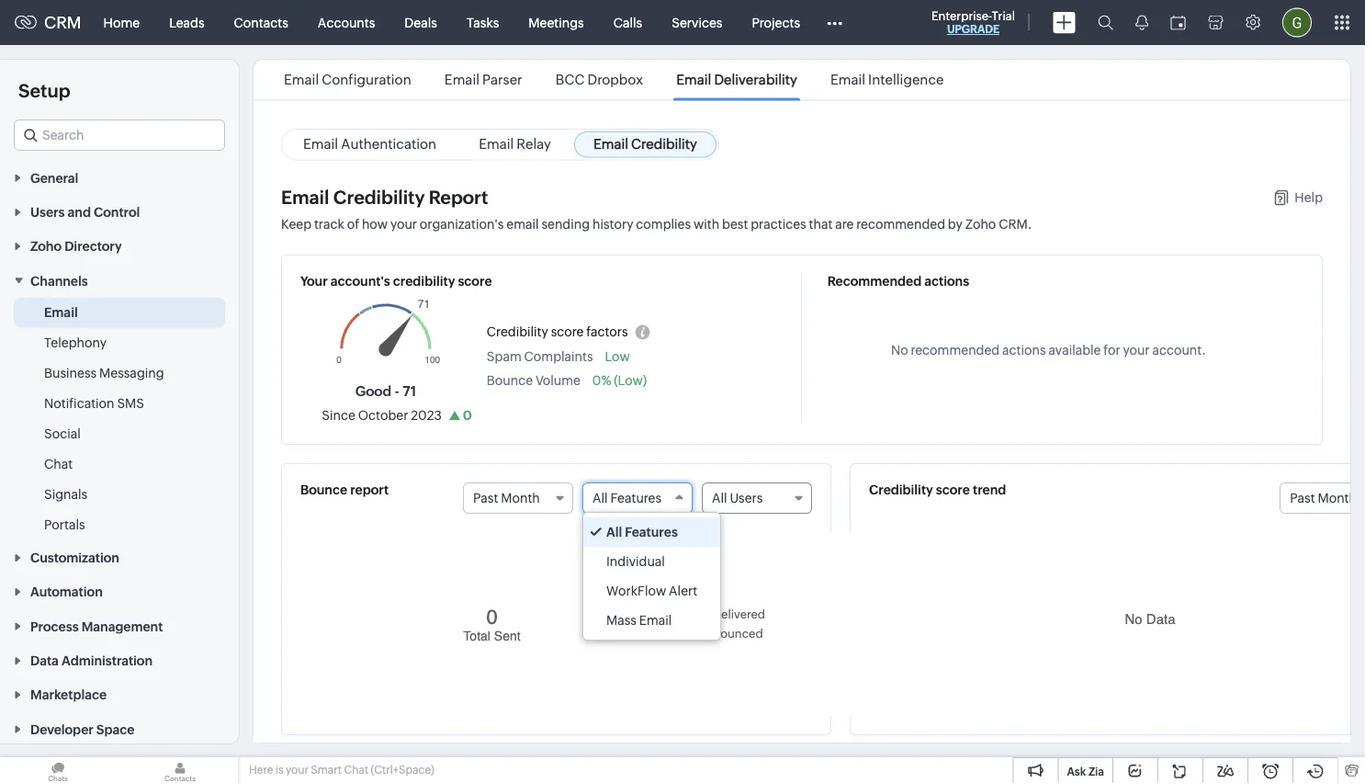 Task type: locate. For each thing, give the bounding box(es) containing it.
all features option
[[584, 518, 721, 547]]

1 horizontal spatial score
[[551, 323, 584, 338]]

bounce left report
[[301, 482, 348, 496]]

list
[[267, 60, 961, 100]]

1 horizontal spatial past
[[1291, 490, 1316, 505]]

create menu element
[[1042, 0, 1087, 45]]

0%
[[593, 372, 612, 387]]

email inside 0 'tab panel'
[[281, 186, 329, 207]]

email relay
[[479, 136, 551, 152]]

intelligence
[[869, 72, 944, 88]]

(low)
[[614, 372, 647, 387]]

all users
[[712, 490, 763, 505]]

email for email intelligence
[[831, 72, 866, 88]]

list containing email configuration
[[267, 60, 961, 100]]

customization button
[[0, 540, 239, 574]]

how
[[362, 216, 388, 231]]

0 horizontal spatial past month field
[[463, 482, 574, 513]]

your right how
[[391, 216, 417, 231]]

0 vertical spatial actions
[[925, 273, 970, 288]]

1 vertical spatial all features
[[607, 525, 678, 540]]

1 horizontal spatial zoho
[[966, 216, 997, 231]]

(ctrl+space)
[[371, 764, 435, 776]]

users inside field
[[730, 490, 763, 505]]

social
[[44, 426, 81, 441]]

all for all users field
[[712, 490, 728, 505]]

email left intelligence
[[831, 72, 866, 88]]

signals element
[[1125, 0, 1160, 45]]

account's
[[331, 273, 390, 288]]

None field
[[14, 119, 225, 151]]

profile element
[[1272, 0, 1324, 45]]

All Features field
[[583, 482, 693, 513]]

email
[[507, 216, 539, 231]]

score
[[458, 273, 492, 288], [551, 323, 584, 338], [937, 482, 971, 496]]

email for email deliverability
[[677, 72, 712, 88]]

0 horizontal spatial past
[[473, 490, 499, 505]]

0 for 0
[[463, 407, 472, 422]]

developer space
[[30, 722, 135, 737]]

1 vertical spatial score
[[551, 323, 584, 338]]

mass email option
[[584, 606, 721, 635]]

0 inside 0 total sent
[[487, 604, 498, 628]]

email down services
[[677, 72, 712, 88]]

0
[[463, 407, 472, 422], [487, 604, 498, 628]]

credibility score trend past month
[[870, 482, 1358, 505]]

month
[[501, 490, 540, 505], [1319, 490, 1358, 505]]

home link
[[89, 0, 155, 45]]

features inside 'option'
[[625, 525, 678, 540]]

email link
[[44, 303, 78, 321]]

0 horizontal spatial zoho
[[30, 239, 62, 254]]

email down "channels"
[[44, 305, 78, 319]]

calendar image
[[1171, 15, 1187, 30]]

features up individual option
[[625, 525, 678, 540]]

Past Month field
[[463, 482, 574, 513], [1281, 482, 1366, 513]]

control
[[94, 205, 140, 219]]

chats image
[[0, 757, 116, 783]]

with
[[694, 216, 720, 231]]

notification sms
[[44, 396, 144, 410]]

bounced
[[713, 626, 764, 640]]

recommended left by
[[857, 216, 946, 231]]

0 horizontal spatial month
[[501, 490, 540, 505]]

home
[[103, 15, 140, 30]]

2 past from the left
[[1291, 490, 1316, 505]]

zoho right by
[[966, 216, 997, 231]]

authentication
[[341, 136, 437, 152]]

score inside credibility score trend past month
[[937, 482, 971, 496]]

0 vertical spatial all features
[[593, 490, 662, 505]]

0 horizontal spatial your
[[286, 764, 309, 776]]

projects
[[752, 15, 801, 30]]

recommended
[[857, 216, 946, 231], [911, 341, 1000, 356]]

email inside email relay link
[[479, 136, 514, 152]]

credibility
[[393, 273, 455, 288]]

credibility inside credibility score trend past month
[[870, 482, 934, 496]]

All Users field
[[702, 482, 813, 513]]

signals
[[44, 487, 88, 501]]

parser
[[483, 72, 523, 88]]

profile image
[[1283, 8, 1313, 37]]

email left parser
[[445, 72, 480, 88]]

delivered bounced
[[713, 607, 766, 640]]

email for email relay
[[479, 136, 514, 152]]

meetings link
[[514, 0, 599, 45]]

zoho directory button
[[0, 229, 239, 263]]

0 vertical spatial score
[[458, 273, 492, 288]]

2 past month field from the left
[[1281, 482, 1366, 513]]

0 horizontal spatial users
[[30, 205, 65, 219]]

email left the authentication
[[303, 136, 338, 152]]

notification
[[44, 396, 114, 410]]

0 vertical spatial 0
[[463, 407, 472, 422]]

1 vertical spatial 0
[[487, 604, 498, 628]]

zoho up "channels"
[[30, 239, 62, 254]]

telephony
[[44, 335, 107, 350]]

all features up individual
[[607, 525, 678, 540]]

0 horizontal spatial 0
[[463, 407, 472, 422]]

1 horizontal spatial users
[[730, 490, 763, 505]]

crm
[[44, 13, 81, 32]]

developer
[[30, 722, 94, 737]]

0 vertical spatial chat
[[44, 456, 73, 471]]

chat down "social" link
[[44, 456, 73, 471]]

1 horizontal spatial month
[[1319, 490, 1358, 505]]

0 vertical spatial zoho
[[966, 216, 997, 231]]

channels
[[30, 273, 88, 288]]

0 horizontal spatial chat
[[44, 456, 73, 471]]

0 vertical spatial users
[[30, 205, 65, 219]]

1 month from the left
[[501, 490, 540, 505]]

2 horizontal spatial score
[[937, 482, 971, 496]]

list box
[[584, 513, 721, 640]]

email inside email credibility link
[[594, 136, 629, 152]]

workflow alert option
[[584, 576, 721, 606]]

trend
[[973, 482, 1007, 496]]

1 horizontal spatial past month field
[[1281, 482, 1366, 513]]

report
[[350, 482, 389, 496]]

deals link
[[390, 0, 452, 45]]

all inside all features 'field'
[[593, 490, 608, 505]]

1 vertical spatial your
[[1124, 341, 1150, 356]]

past inside field
[[473, 490, 499, 505]]

all inside all features 'option'
[[607, 525, 623, 540]]

general button
[[0, 160, 239, 194]]

upgrade
[[948, 23, 1000, 35]]

meetings
[[529, 15, 584, 30]]

features up all features 'option'
[[611, 490, 662, 505]]

signals image
[[1136, 15, 1149, 30]]

0 horizontal spatial score
[[458, 273, 492, 288]]

2 month from the left
[[1319, 490, 1358, 505]]

score left trend
[[937, 482, 971, 496]]

email parser
[[445, 72, 523, 88]]

0 vertical spatial features
[[611, 490, 662, 505]]

email up keep
[[281, 186, 329, 207]]

recommended right no
[[911, 341, 1000, 356]]

messaging
[[99, 365, 164, 380]]

credibility
[[632, 136, 698, 152], [333, 186, 425, 207], [487, 323, 549, 338], [870, 482, 934, 496]]

spam complaints
[[487, 348, 593, 363]]

1 vertical spatial users
[[730, 490, 763, 505]]

factors
[[587, 323, 628, 338]]

actions left available at top right
[[1003, 341, 1047, 356]]

1 vertical spatial features
[[625, 525, 678, 540]]

1 horizontal spatial 0
[[487, 604, 498, 628]]

and
[[68, 205, 91, 219]]

email down workflow alert
[[640, 613, 672, 628]]

email for email credibility
[[594, 136, 629, 152]]

credibility up spam
[[487, 323, 549, 338]]

complies
[[636, 216, 691, 231]]

zoho inside dropdown button
[[30, 239, 62, 254]]

2 vertical spatial score
[[937, 482, 971, 496]]

your right is
[[286, 764, 309, 776]]

business messaging
[[44, 365, 164, 380]]

users and control button
[[0, 194, 239, 229]]

marketplace
[[30, 688, 107, 702]]

email configuration
[[284, 72, 412, 88]]

1 vertical spatial zoho
[[30, 239, 62, 254]]

1 vertical spatial bounce
[[301, 482, 348, 496]]

2 vertical spatial your
[[286, 764, 309, 776]]

email inside email authentication link
[[303, 136, 338, 152]]

by
[[949, 216, 963, 231]]

bcc
[[556, 72, 585, 88]]

social link
[[44, 424, 81, 442]]

0 vertical spatial bounce
[[487, 372, 533, 387]]

bounce down spam
[[487, 372, 533, 387]]

0 horizontal spatial actions
[[925, 273, 970, 288]]

leads link
[[155, 0, 219, 45]]

crm link
[[15, 13, 81, 32]]

bounce report
[[301, 482, 389, 496]]

1 past from the left
[[473, 490, 499, 505]]

all features up all features 'option'
[[593, 490, 662, 505]]

1 horizontal spatial bounce
[[487, 372, 533, 387]]

all inside all users field
[[712, 490, 728, 505]]

chat right 'smart'
[[344, 764, 369, 776]]

email down dropbox
[[594, 136, 629, 152]]

bcc dropbox link
[[553, 72, 646, 88]]

email left relay
[[479, 136, 514, 152]]

users inside dropdown button
[[30, 205, 65, 219]]

features
[[611, 490, 662, 505], [625, 525, 678, 540]]

Search text field
[[15, 120, 224, 150]]

0 vertical spatial your
[[391, 216, 417, 231]]

1 horizontal spatial your
[[391, 216, 417, 231]]

calls
[[614, 15, 643, 30]]

signals link
[[44, 485, 88, 503]]

developer space button
[[0, 711, 239, 746]]

score right credibility
[[458, 273, 492, 288]]

1 vertical spatial actions
[[1003, 341, 1047, 356]]

0 horizontal spatial bounce
[[301, 482, 348, 496]]

1 horizontal spatial chat
[[344, 764, 369, 776]]

actions down by
[[925, 273, 970, 288]]

chat
[[44, 456, 73, 471], [344, 764, 369, 776]]

enterprise-trial upgrade
[[932, 9, 1016, 35]]

recommended
[[828, 273, 922, 288]]

credibility left trend
[[870, 482, 934, 496]]

email inside mass email option
[[640, 613, 672, 628]]

sending
[[542, 216, 590, 231]]

your right for
[[1124, 341, 1150, 356]]

sms
[[117, 396, 144, 410]]

email left configuration
[[284, 72, 319, 88]]

score up complaints
[[551, 323, 584, 338]]



Task type: vqa. For each thing, say whether or not it's contained in the screenshot.
users and control dropdown button
yes



Task type: describe. For each thing, give the bounding box(es) containing it.
are
[[836, 216, 854, 231]]

credibility up complies
[[632, 136, 698, 152]]

since october 2023
[[322, 407, 442, 422]]

search element
[[1087, 0, 1125, 45]]

email for email parser
[[445, 72, 480, 88]]

individual option
[[584, 547, 721, 576]]

1 horizontal spatial actions
[[1003, 341, 1047, 356]]

2023
[[411, 407, 442, 422]]

calls link
[[599, 0, 657, 45]]

email for email credibility report
[[281, 186, 329, 207]]

automation
[[30, 585, 103, 599]]

track
[[314, 216, 345, 231]]

trial
[[992, 9, 1016, 23]]

alert
[[669, 584, 698, 598]]

no
[[892, 341, 909, 356]]

relay
[[517, 136, 551, 152]]

month inside credibility score trend past month
[[1319, 490, 1358, 505]]

0 tab panel
[[254, 163, 1366, 753]]

list box containing all features
[[584, 513, 721, 640]]

best
[[723, 216, 749, 231]]

email inside channels region
[[44, 305, 78, 319]]

channels button
[[0, 263, 239, 297]]

0 vertical spatial recommended
[[857, 216, 946, 231]]

data administration
[[30, 653, 153, 668]]

account.
[[1153, 341, 1207, 356]]

data
[[30, 653, 59, 668]]

delivered
[[713, 607, 766, 620]]

leads
[[169, 15, 205, 30]]

email parser link
[[442, 72, 526, 88]]

contacts
[[234, 15, 288, 30]]

services link
[[657, 0, 738, 45]]

email for email configuration
[[284, 72, 319, 88]]

october
[[358, 407, 409, 422]]

here is your smart chat (ctrl+space)
[[249, 764, 435, 776]]

credibility up how
[[333, 186, 425, 207]]

setup
[[18, 80, 70, 101]]

channels region
[[0, 297, 239, 540]]

bounce volume
[[487, 372, 581, 387]]

enterprise-
[[932, 9, 992, 23]]

tasks link
[[452, 0, 514, 45]]

portals link
[[44, 515, 85, 533]]

features inside 'field'
[[611, 490, 662, 505]]

process management button
[[0, 609, 239, 643]]

all features inside all features 'option'
[[607, 525, 678, 540]]

email authentication
[[303, 136, 437, 152]]

spam
[[487, 348, 522, 363]]

workflow
[[607, 584, 667, 598]]

email authentication link
[[284, 131, 456, 157]]

past inside credibility score trend past month
[[1291, 490, 1316, 505]]

score for credibility score trend past month
[[937, 482, 971, 496]]

email configuration link
[[281, 72, 414, 88]]

organization's
[[420, 216, 504, 231]]

recommended actions
[[828, 273, 970, 288]]

1 vertical spatial recommended
[[911, 341, 1000, 356]]

1 vertical spatial chat
[[344, 764, 369, 776]]

Other Modules field
[[815, 8, 855, 37]]

dropbox
[[588, 72, 644, 88]]

deliverability
[[715, 72, 798, 88]]

practices
[[751, 216, 807, 231]]

telephony link
[[44, 333, 107, 351]]

sent
[[494, 628, 521, 642]]

general
[[30, 170, 78, 185]]

administration
[[62, 653, 153, 668]]

tasks
[[467, 15, 499, 30]]

chat inside channels region
[[44, 456, 73, 471]]

bounce for bounce report
[[301, 482, 348, 496]]

ask
[[1068, 765, 1087, 778]]

data administration button
[[0, 643, 239, 677]]

volume
[[536, 372, 581, 387]]

chat link
[[44, 454, 73, 473]]

contacts image
[[122, 757, 238, 783]]

business messaging link
[[44, 363, 164, 382]]

0% (low)
[[593, 372, 647, 387]]

1 past month field from the left
[[463, 482, 574, 513]]

email deliverability link
[[674, 72, 801, 88]]

low
[[605, 348, 630, 363]]

2 horizontal spatial your
[[1124, 341, 1150, 356]]

report
[[429, 186, 489, 207]]

email credibility link
[[574, 131, 717, 157]]

contacts link
[[219, 0, 303, 45]]

ask zia
[[1068, 765, 1105, 778]]

create menu image
[[1053, 11, 1076, 34]]

search image
[[1098, 15, 1114, 30]]

mass email
[[607, 613, 672, 628]]

customization
[[30, 550, 119, 565]]

score for credibility score factors
[[551, 323, 584, 338]]

marketplace button
[[0, 677, 239, 711]]

automation button
[[0, 574, 239, 609]]

configuration
[[322, 72, 412, 88]]

all for all features 'field'
[[593, 490, 608, 505]]

keep track of how your organization's email sending history complies with best practices that are recommended by zoho crm.
[[281, 216, 1033, 231]]

of
[[347, 216, 359, 231]]

is
[[276, 764, 284, 776]]

keep
[[281, 216, 312, 231]]

directory
[[65, 239, 122, 254]]

email for email authentication
[[303, 136, 338, 152]]

0 for 0 total sent
[[487, 604, 498, 628]]

email relay link
[[460, 131, 571, 157]]

email credibility report
[[281, 186, 489, 207]]

process management
[[30, 619, 163, 634]]

available
[[1049, 341, 1102, 356]]

email credibility
[[594, 136, 698, 152]]

all features inside all features 'field'
[[593, 490, 662, 505]]

your account's credibility score
[[301, 273, 492, 288]]

zoho inside 0 'tab panel'
[[966, 216, 997, 231]]

that
[[809, 216, 833, 231]]

bounce for bounce volume
[[487, 372, 533, 387]]

your
[[301, 273, 328, 288]]



